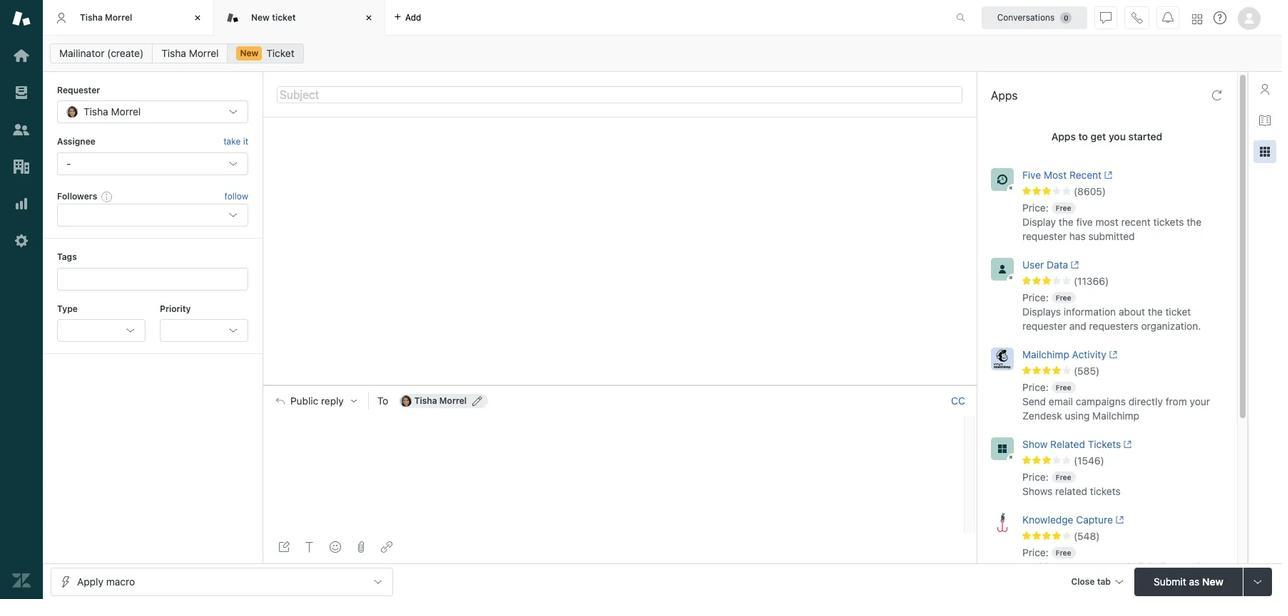 Task type: describe. For each thing, give the bounding box(es) containing it.
to inside price: free enable agents to search, link, flag, and create articles from tickets.
[[1090, 561, 1099, 574]]

cc button
[[951, 395, 965, 408]]

five most recent link
[[1022, 168, 1203, 185]]

create
[[1022, 576, 1051, 588]]

the inside the price: free displays information about the ticket requester and requesters organization.
[[1148, 306, 1163, 318]]

apply
[[77, 576, 103, 588]]

new ticket
[[251, 12, 296, 23]]

zendesk
[[1022, 410, 1062, 422]]

main element
[[0, 0, 43, 600]]

show related tickets image
[[991, 438, 1014, 461]]

get
[[1090, 131, 1106, 143]]

price: for enable
[[1022, 547, 1049, 559]]

morrel inside requester element
[[111, 106, 141, 118]]

show related tickets
[[1022, 439, 1121, 451]]

2 horizontal spatial the
[[1187, 216, 1201, 228]]

Tags field
[[68, 272, 235, 286]]

customers image
[[12, 121, 31, 139]]

public reply
[[290, 396, 344, 407]]

user data image
[[991, 258, 1014, 281]]

directly
[[1128, 396, 1163, 408]]

started
[[1128, 131, 1162, 143]]

information
[[1064, 306, 1116, 318]]

apps for apps to get you started
[[1051, 131, 1076, 143]]

zendesk support image
[[12, 9, 31, 28]]

free for email
[[1056, 384, 1071, 392]]

insert emojis image
[[330, 542, 341, 554]]

(opens in a new tab) image for five most recent
[[1102, 171, 1113, 180]]

tisha morrel inside tab
[[80, 12, 132, 23]]

0 horizontal spatial the
[[1059, 216, 1073, 228]]

user data link
[[1022, 258, 1203, 275]]

flag,
[[1160, 561, 1180, 574]]

get started image
[[12, 46, 31, 65]]

knowledge
[[1022, 514, 1073, 526]]

free for information
[[1056, 294, 1071, 302]]

tisha inside the secondary "element"
[[161, 47, 186, 59]]

as
[[1189, 576, 1199, 588]]

price: free display the five most recent tickets the requester has submitted
[[1022, 202, 1201, 243]]

new ticket tab
[[214, 0, 385, 36]]

new for new ticket
[[251, 12, 270, 23]]

tisha inside tab
[[80, 12, 103, 23]]

notifications image
[[1162, 12, 1174, 23]]

five most recent image
[[991, 168, 1014, 191]]

tisha morrel right moretisha@mailinator.com icon
[[414, 396, 467, 406]]

minimize composer image
[[614, 380, 625, 391]]

from inside price: free enable agents to search, link, flag, and create articles from tickets.
[[1090, 576, 1112, 588]]

tickets
[[1088, 439, 1121, 451]]

tisha morrel inside the secondary "element"
[[161, 47, 219, 59]]

tickets.
[[1115, 576, 1148, 588]]

reply
[[321, 396, 344, 407]]

organization.
[[1141, 320, 1201, 332]]

display
[[1022, 216, 1056, 228]]

assignee element
[[57, 153, 248, 175]]

knowledge image
[[1259, 115, 1271, 126]]

format text image
[[304, 542, 315, 554]]

submitted
[[1088, 230, 1135, 243]]

price: free send email campaigns directly from your zendesk using mailchimp
[[1022, 382, 1210, 422]]

4 stars. 585 reviews. element
[[1022, 365, 1229, 378]]

price: for display
[[1022, 202, 1049, 214]]

apps image
[[1259, 146, 1271, 158]]

ticket inside tab
[[272, 12, 296, 23]]

conversations
[[997, 12, 1055, 22]]

type
[[57, 304, 78, 314]]

show related tickets link
[[1022, 438, 1203, 455]]

public
[[290, 396, 318, 407]]

(8605)
[[1074, 185, 1106, 198]]

capture
[[1076, 514, 1113, 526]]

it
[[243, 137, 248, 147]]

3 stars. 11366 reviews. element
[[1022, 275, 1229, 288]]

you
[[1109, 131, 1126, 143]]

(create)
[[107, 47, 144, 59]]

followers element
[[57, 204, 248, 227]]

enable
[[1022, 561, 1053, 574]]

secondary element
[[43, 39, 1282, 68]]

related
[[1055, 486, 1087, 498]]

cc
[[951, 395, 965, 407]]

macro
[[106, 576, 135, 588]]

recent
[[1069, 169, 1102, 181]]

free for agents
[[1056, 549, 1071, 558]]

apps for apps
[[991, 89, 1018, 102]]

most
[[1044, 169, 1067, 181]]

displays
[[1022, 306, 1061, 318]]

send
[[1022, 396, 1046, 408]]

from inside price: free send email campaigns directly from your zendesk using mailchimp
[[1166, 396, 1187, 408]]

price: free shows related tickets
[[1022, 472, 1121, 498]]

tisha morrel tab
[[43, 0, 214, 36]]

add
[[405, 12, 421, 22]]

five
[[1022, 169, 1041, 181]]

draft mode image
[[278, 542, 290, 554]]

(opens in a new tab) image
[[1068, 261, 1079, 270]]

get help image
[[1214, 11, 1226, 24]]

recent
[[1121, 216, 1151, 228]]

apply macro
[[77, 576, 135, 588]]

followers
[[57, 191, 97, 202]]

apps to get you started
[[1051, 131, 1162, 143]]

zendesk products image
[[1192, 14, 1202, 24]]

requester element
[[57, 101, 248, 124]]

tabs tab list
[[43, 0, 941, 36]]

tab
[[1097, 577, 1111, 587]]



Task type: locate. For each thing, give the bounding box(es) containing it.
close image for new ticket
[[362, 11, 376, 25]]

2 price: from the top
[[1022, 292, 1049, 304]]

2 close image from the left
[[362, 11, 376, 25]]

reporting image
[[12, 195, 31, 213]]

user
[[1022, 259, 1044, 271]]

(585)
[[1074, 365, 1100, 377]]

0 horizontal spatial mailchimp
[[1022, 349, 1069, 361]]

mailchimp activity
[[1022, 349, 1106, 361]]

(opens in a new tab) image up 4 stars. 585 reviews. element
[[1106, 351, 1117, 360]]

five
[[1076, 216, 1093, 228]]

price: up enable
[[1022, 547, 1049, 559]]

1 horizontal spatial close image
[[362, 11, 376, 25]]

price: up display
[[1022, 202, 1049, 214]]

0 vertical spatial new
[[251, 12, 270, 23]]

follow button
[[224, 190, 248, 203]]

requester
[[57, 85, 100, 96]]

1 vertical spatial mailchimp
[[1092, 410, 1139, 422]]

take it
[[223, 137, 248, 147]]

1 horizontal spatial and
[[1183, 561, 1200, 574]]

new inside tab
[[251, 12, 270, 23]]

1 vertical spatial requester
[[1022, 320, 1067, 332]]

price: inside the price: free displays information about the ticket requester and requesters organization.
[[1022, 292, 1049, 304]]

5 price: from the top
[[1022, 547, 1049, 559]]

tickets right recent
[[1153, 216, 1184, 228]]

your
[[1190, 396, 1210, 408]]

free inside price: free enable agents to search, link, flag, and create articles from tickets.
[[1056, 549, 1071, 558]]

requester
[[1022, 230, 1067, 243], [1022, 320, 1067, 332]]

mailchimp inside price: free send email campaigns directly from your zendesk using mailchimp
[[1092, 410, 1139, 422]]

free inside price: free send email campaigns directly from your zendesk using mailchimp
[[1056, 384, 1071, 392]]

to
[[1078, 131, 1088, 143], [1090, 561, 1099, 574]]

3 price: from the top
[[1022, 382, 1049, 394]]

take it button
[[223, 135, 248, 150]]

tisha right moretisha@mailinator.com icon
[[414, 396, 437, 406]]

edit user image
[[472, 396, 482, 406]]

close image inside new ticket tab
[[362, 11, 376, 25]]

mailchimp activity image
[[991, 348, 1014, 371]]

requester inside price: free display the five most recent tickets the requester has submitted
[[1022, 230, 1067, 243]]

mailinator (create) button
[[50, 44, 153, 63]]

mailchimp down campaigns on the right of the page
[[1092, 410, 1139, 422]]

price: inside price: free shows related tickets
[[1022, 472, 1049, 484]]

free for the
[[1056, 204, 1071, 213]]

price: inside price: free display the five most recent tickets the requester has submitted
[[1022, 202, 1049, 214]]

organizations image
[[12, 158, 31, 176]]

customer context image
[[1259, 83, 1271, 95]]

tisha up mailinator
[[80, 12, 103, 23]]

submit as new
[[1154, 576, 1223, 588]]

0 horizontal spatial to
[[1078, 131, 1088, 143]]

0 vertical spatial requester
[[1022, 230, 1067, 243]]

public reply button
[[263, 386, 368, 416]]

tisha morrel inside requester element
[[83, 106, 141, 118]]

the up has
[[1059, 216, 1073, 228]]

tickets inside price: free shows related tickets
[[1090, 486, 1121, 498]]

ticket up ticket
[[272, 12, 296, 23]]

close tab button
[[1065, 568, 1129, 599]]

(548)
[[1074, 531, 1100, 543]]

4 stars. 548 reviews. element
[[1022, 531, 1229, 544]]

3 free from the top
[[1056, 384, 1071, 392]]

campaigns
[[1076, 396, 1126, 408]]

follow
[[224, 191, 248, 202]]

articles
[[1054, 576, 1088, 588]]

0 horizontal spatial and
[[1069, 320, 1086, 332]]

price: for shows
[[1022, 472, 1049, 484]]

five most recent
[[1022, 169, 1102, 181]]

free up displays
[[1056, 294, 1071, 302]]

0 vertical spatial mailchimp
[[1022, 349, 1069, 361]]

requesters
[[1089, 320, 1138, 332]]

free inside price: free display the five most recent tickets the requester has submitted
[[1056, 204, 1071, 213]]

and up submit as new
[[1183, 561, 1200, 574]]

(opens in a new tab) image
[[1102, 171, 1113, 180], [1106, 351, 1117, 360], [1121, 441, 1132, 450], [1113, 517, 1124, 525]]

1 requester from the top
[[1022, 230, 1067, 243]]

1 horizontal spatial to
[[1090, 561, 1099, 574]]

related
[[1050, 439, 1085, 451]]

free
[[1056, 204, 1071, 213], [1056, 294, 1071, 302], [1056, 384, 1071, 392], [1056, 474, 1071, 482], [1056, 549, 1071, 558]]

tickets
[[1153, 216, 1184, 228], [1090, 486, 1121, 498]]

morrel inside the secondary "element"
[[189, 47, 219, 59]]

most
[[1095, 216, 1118, 228]]

free inside the price: free displays information about the ticket requester and requesters organization.
[[1056, 294, 1071, 302]]

new right as
[[1202, 576, 1223, 588]]

has
[[1069, 230, 1086, 243]]

-
[[66, 158, 71, 170]]

tisha
[[80, 12, 103, 23], [161, 47, 186, 59], [83, 106, 108, 118], [414, 396, 437, 406]]

price: free enable agents to search, link, flag, and create articles from tickets.
[[1022, 547, 1200, 588]]

close
[[1071, 577, 1095, 587]]

1 horizontal spatial the
[[1148, 306, 1163, 318]]

and
[[1069, 320, 1086, 332], [1183, 561, 1200, 574]]

0 vertical spatial and
[[1069, 320, 1086, 332]]

about
[[1119, 306, 1145, 318]]

1 vertical spatial to
[[1090, 561, 1099, 574]]

price: up shows
[[1022, 472, 1049, 484]]

2 free from the top
[[1056, 294, 1071, 302]]

to left get
[[1078, 131, 1088, 143]]

(opens in a new tab) image up 3 stars. 1546 reviews. element
[[1121, 441, 1132, 450]]

using
[[1065, 410, 1090, 422]]

take
[[223, 137, 241, 147]]

and inside price: free enable agents to search, link, flag, and create articles from tickets.
[[1183, 561, 1200, 574]]

tisha morrel link
[[152, 44, 228, 63]]

tags
[[57, 252, 77, 263]]

and for flag,
[[1183, 561, 1200, 574]]

1 horizontal spatial ticket
[[1165, 306, 1191, 318]]

to up close tab
[[1090, 561, 1099, 574]]

mailchimp
[[1022, 349, 1069, 361], [1092, 410, 1139, 422]]

the up organization.
[[1148, 306, 1163, 318]]

Subject field
[[277, 86, 962, 103]]

(opens in a new tab) image inside "knowledge capture" link
[[1113, 517, 1124, 525]]

from
[[1166, 396, 1187, 408], [1090, 576, 1112, 588]]

1 close image from the left
[[190, 11, 205, 25]]

0 horizontal spatial tickets
[[1090, 486, 1121, 498]]

free up the agents
[[1056, 549, 1071, 558]]

0 vertical spatial to
[[1078, 131, 1088, 143]]

0 vertical spatial apps
[[991, 89, 1018, 102]]

1 horizontal spatial from
[[1166, 396, 1187, 408]]

1 vertical spatial new
[[240, 48, 259, 59]]

add attachment image
[[355, 542, 367, 554]]

admin image
[[12, 232, 31, 250]]

price: inside price: free send email campaigns directly from your zendesk using mailchimp
[[1022, 382, 1049, 394]]

and down information
[[1069, 320, 1086, 332]]

priority
[[160, 304, 191, 314]]

1 price: from the top
[[1022, 202, 1049, 214]]

price: up send
[[1022, 382, 1049, 394]]

morrel inside tab
[[105, 12, 132, 23]]

knowledge capture link
[[1022, 514, 1203, 531]]

activity
[[1072, 349, 1106, 361]]

(opens in a new tab) image for show related tickets
[[1121, 441, 1132, 450]]

tickets inside price: free display the five most recent tickets the requester has submitted
[[1153, 216, 1184, 228]]

requester down displays
[[1022, 320, 1067, 332]]

close image for tisha morrel
[[190, 11, 205, 25]]

1 vertical spatial and
[[1183, 561, 1200, 574]]

free up display
[[1056, 204, 1071, 213]]

the
[[1059, 216, 1073, 228], [1187, 216, 1201, 228], [1148, 306, 1163, 318]]

tisha morrel up mailinator (create)
[[80, 12, 132, 23]]

mailinator (create)
[[59, 47, 144, 59]]

0 horizontal spatial from
[[1090, 576, 1112, 588]]

data
[[1047, 259, 1068, 271]]

new for new
[[240, 48, 259, 59]]

close image left add popup button
[[362, 11, 376, 25]]

0 vertical spatial from
[[1166, 396, 1187, 408]]

0 horizontal spatial apps
[[991, 89, 1018, 102]]

new up ticket
[[251, 12, 270, 23]]

2 vertical spatial new
[[1202, 576, 1223, 588]]

search,
[[1102, 561, 1136, 574]]

free inside price: free shows related tickets
[[1056, 474, 1071, 482]]

(opens in a new tab) image for mailchimp activity
[[1106, 351, 1117, 360]]

user data
[[1022, 259, 1068, 271]]

1 vertical spatial from
[[1090, 576, 1112, 588]]

price: inside price: free enable agents to search, link, flag, and create articles from tickets.
[[1022, 547, 1049, 559]]

apps
[[991, 89, 1018, 102], [1051, 131, 1076, 143]]

(opens in a new tab) image inside mailchimp activity link
[[1106, 351, 1117, 360]]

close image up 'tisha morrel' link
[[190, 11, 205, 25]]

price: free displays information about the ticket requester and requesters organization.
[[1022, 292, 1201, 332]]

(1546)
[[1074, 455, 1104, 467]]

tisha morrel right (create) at the left top of page
[[161, 47, 219, 59]]

requester inside the price: free displays information about the ticket requester and requesters organization.
[[1022, 320, 1067, 332]]

zendesk image
[[12, 572, 31, 591]]

(opens in a new tab) image up (8605)
[[1102, 171, 1113, 180]]

free up email
[[1056, 384, 1071, 392]]

info on adding followers image
[[101, 191, 113, 203]]

0 horizontal spatial close image
[[190, 11, 205, 25]]

0 horizontal spatial ticket
[[272, 12, 296, 23]]

views image
[[12, 83, 31, 102]]

(11366)
[[1074, 275, 1109, 287]]

ticket up organization.
[[1165, 306, 1191, 318]]

knowledge capture
[[1022, 514, 1113, 526]]

(opens in a new tab) image inside "show related tickets" 'link'
[[1121, 441, 1132, 450]]

tickets up capture
[[1090, 486, 1121, 498]]

3 stars. 8605 reviews. element
[[1022, 185, 1229, 198]]

1 horizontal spatial apps
[[1051, 131, 1076, 143]]

the right recent
[[1187, 216, 1201, 228]]

conversations button
[[982, 6, 1087, 29]]

1 free from the top
[[1056, 204, 1071, 213]]

(opens in a new tab) image up the 4 stars. 548 reviews. element
[[1113, 517, 1124, 525]]

knowledge capture image
[[991, 514, 1014, 536]]

tisha right (create) at the left top of page
[[161, 47, 186, 59]]

tisha morrel down requester
[[83, 106, 141, 118]]

email
[[1049, 396, 1073, 408]]

tisha down requester
[[83, 106, 108, 118]]

agents
[[1056, 561, 1087, 574]]

(opens in a new tab) image inside five most recent link
[[1102, 171, 1113, 180]]

to
[[377, 395, 388, 407]]

ticket
[[272, 12, 296, 23], [1165, 306, 1191, 318]]

mailinator
[[59, 47, 104, 59]]

1 vertical spatial tickets
[[1090, 486, 1121, 498]]

5 free from the top
[[1056, 549, 1071, 558]]

displays possible ticket submission types image
[[1252, 577, 1263, 588]]

0 vertical spatial ticket
[[272, 12, 296, 23]]

(opens in a new tab) image for knowledge capture
[[1113, 517, 1124, 525]]

price: for send
[[1022, 382, 1049, 394]]

1 horizontal spatial tickets
[[1153, 216, 1184, 228]]

shows
[[1022, 486, 1053, 498]]

ticket
[[266, 47, 294, 59]]

price: up displays
[[1022, 292, 1049, 304]]

new inside the secondary "element"
[[240, 48, 259, 59]]

2 requester from the top
[[1022, 320, 1067, 332]]

ticket inside the price: free displays information about the ticket requester and requesters organization.
[[1165, 306, 1191, 318]]

mailchimp activity link
[[1022, 348, 1203, 365]]

close tab
[[1071, 577, 1111, 587]]

close image
[[190, 11, 205, 25], [362, 11, 376, 25]]

requester down display
[[1022, 230, 1067, 243]]

price: for displays
[[1022, 292, 1049, 304]]

mailchimp down displays
[[1022, 349, 1069, 361]]

button displays agent's chat status as invisible. image
[[1100, 12, 1112, 23]]

and inside the price: free displays information about the ticket requester and requesters organization.
[[1069, 320, 1086, 332]]

price:
[[1022, 202, 1049, 214], [1022, 292, 1049, 304], [1022, 382, 1049, 394], [1022, 472, 1049, 484], [1022, 547, 1049, 559]]

free for related
[[1056, 474, 1071, 482]]

4 free from the top
[[1056, 474, 1071, 482]]

new left ticket
[[240, 48, 259, 59]]

link,
[[1138, 561, 1157, 574]]

1 vertical spatial ticket
[[1165, 306, 1191, 318]]

assignee
[[57, 137, 95, 147]]

free up 'related'
[[1056, 474, 1071, 482]]

add link (cmd k) image
[[381, 542, 392, 554]]

submit
[[1154, 576, 1186, 588]]

add button
[[385, 0, 430, 35]]

4 price: from the top
[[1022, 472, 1049, 484]]

1 horizontal spatial mailchimp
[[1092, 410, 1139, 422]]

tisha inside requester element
[[83, 106, 108, 118]]

moretisha@mailinator.com image
[[400, 396, 411, 407]]

0 vertical spatial tickets
[[1153, 216, 1184, 228]]

and for requester
[[1069, 320, 1086, 332]]

1 vertical spatial apps
[[1051, 131, 1076, 143]]

close image inside tisha morrel tab
[[190, 11, 205, 25]]

3 stars. 1546 reviews. element
[[1022, 455, 1229, 468]]



Task type: vqa. For each thing, say whether or not it's contained in the screenshot.
0 related to Deleted tickets
no



